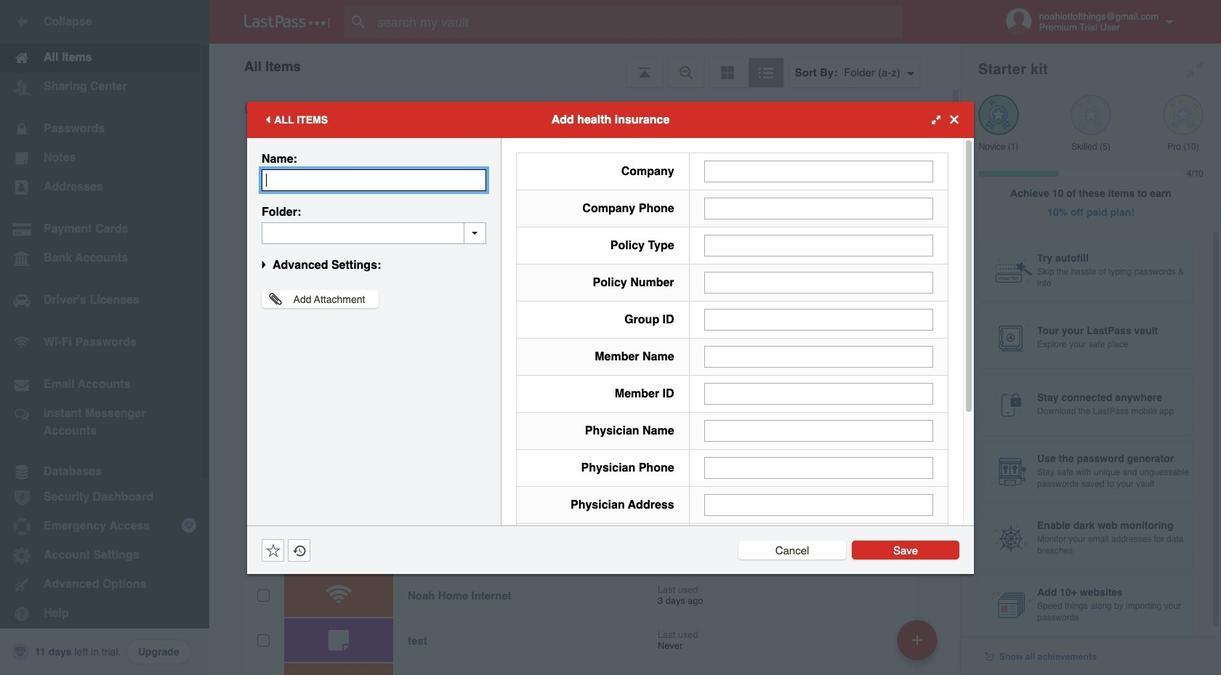 Task type: locate. For each thing, give the bounding box(es) containing it.
lastpass image
[[244, 15, 330, 28]]

None text field
[[262, 222, 486, 244], [704, 272, 934, 293], [704, 309, 934, 330], [704, 346, 934, 368], [704, 383, 934, 405], [704, 457, 934, 479], [704, 494, 934, 516], [262, 222, 486, 244], [704, 272, 934, 293], [704, 309, 934, 330], [704, 346, 934, 368], [704, 383, 934, 405], [704, 457, 934, 479], [704, 494, 934, 516]]

dialog
[[247, 101, 974, 666]]

new item image
[[913, 635, 923, 645]]

None text field
[[704, 160, 934, 182], [262, 169, 486, 191], [704, 197, 934, 219], [704, 235, 934, 256], [704, 420, 934, 442], [704, 160, 934, 182], [262, 169, 486, 191], [704, 197, 934, 219], [704, 235, 934, 256], [704, 420, 934, 442]]

Search search field
[[345, 6, 926, 38]]



Task type: describe. For each thing, give the bounding box(es) containing it.
search my vault text field
[[345, 6, 926, 38]]

vault options navigation
[[209, 44, 961, 87]]

main navigation navigation
[[0, 0, 209, 676]]

new item navigation
[[892, 616, 947, 676]]



